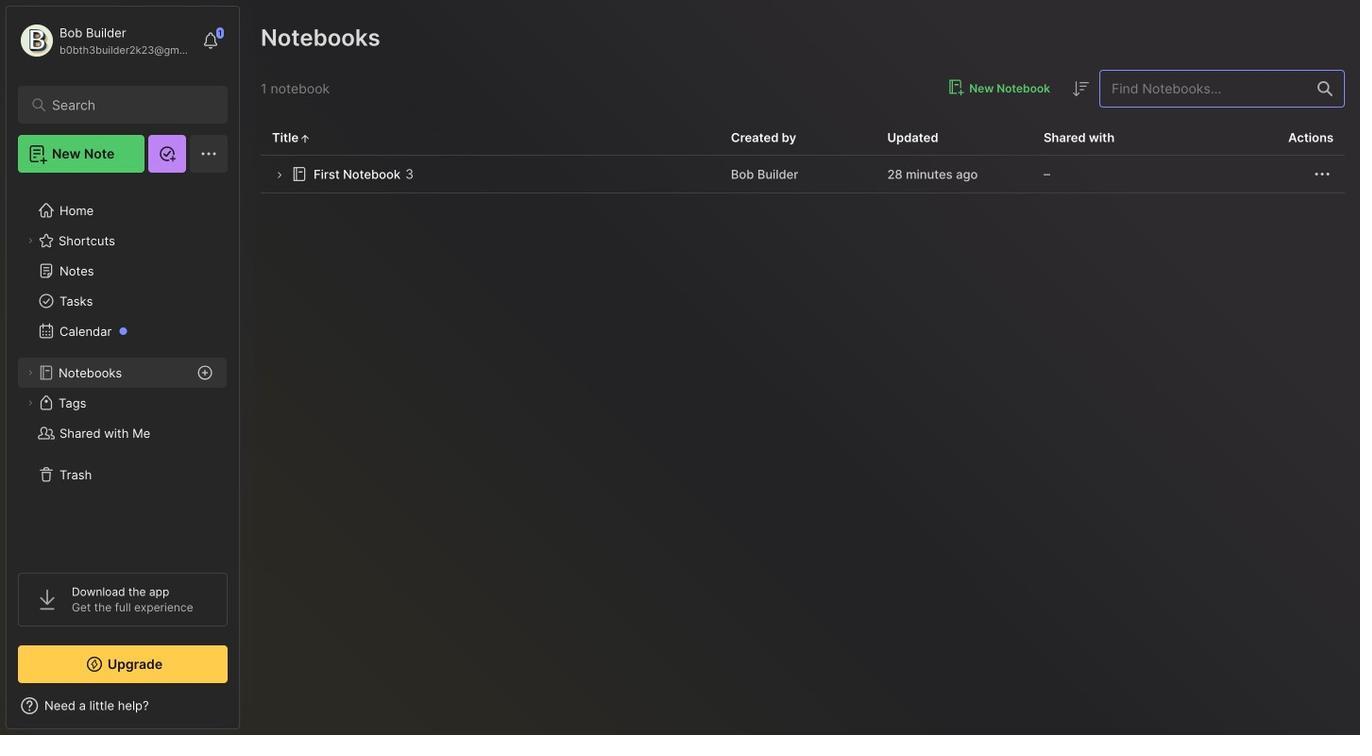 Task type: locate. For each thing, give the bounding box(es) containing it.
none search field inside main element
[[52, 94, 203, 116]]

None search field
[[52, 94, 203, 116]]

row
[[261, 156, 1345, 194]]

tree
[[7, 184, 239, 556]]

click to collapse image
[[238, 701, 253, 724]]



Task type: describe. For each thing, give the bounding box(es) containing it.
Account field
[[18, 22, 193, 60]]

sort options image
[[1069, 77, 1092, 100]]

tree inside main element
[[7, 184, 239, 556]]

Sort field
[[1069, 77, 1092, 100]]

WHAT'S NEW field
[[7, 691, 239, 722]]

more actions image
[[1311, 163, 1334, 186]]

expand tags image
[[25, 398, 36, 409]]

More actions field
[[1311, 163, 1334, 186]]

Search text field
[[52, 96, 203, 114]]

expand notebooks image
[[25, 367, 36, 379]]

Find Notebooks… text field
[[1100, 73, 1306, 104]]

arrow image
[[272, 168, 286, 182]]

main element
[[0, 0, 246, 736]]



Task type: vqa. For each thing, say whether or not it's contained in the screenshot.
portal Tag actions field
no



